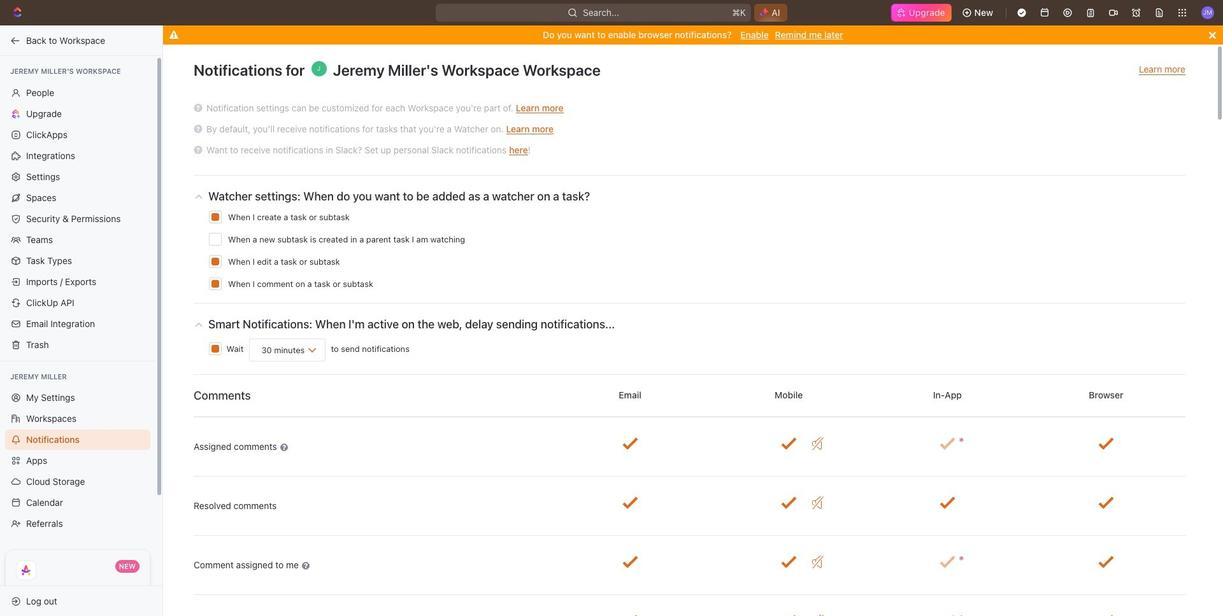 Task type: locate. For each thing, give the bounding box(es) containing it.
1 vertical spatial off image
[[812, 556, 824, 569]]

1 off image from the top
[[812, 438, 824, 450]]

off image up off image
[[812, 438, 824, 450]]

off image
[[812, 438, 824, 450], [812, 556, 824, 569]]

off image
[[812, 497, 824, 510]]

off image down off image
[[812, 556, 824, 569]]

0 vertical spatial off image
[[812, 438, 824, 450]]

2 off image from the top
[[812, 556, 824, 569]]



Task type: vqa. For each thing, say whether or not it's contained in the screenshot.
first row from the top
no



